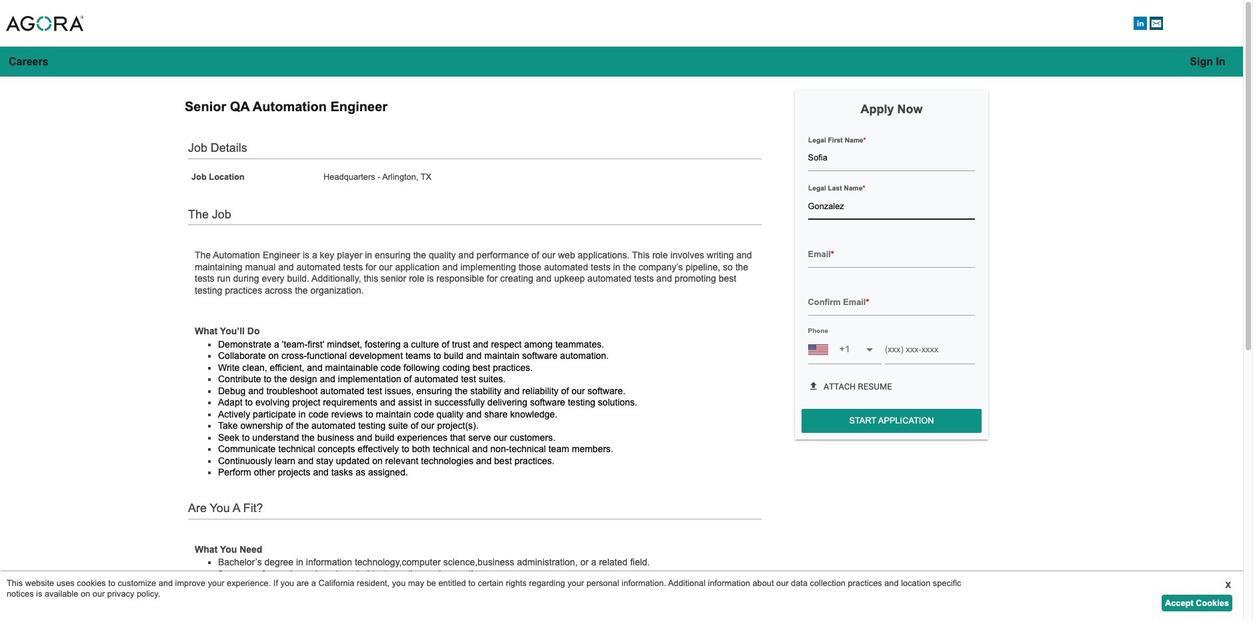 Task type: locate. For each thing, give the bounding box(es) containing it.
phone number input text field
[[885, 336, 975, 365]]

united states of america (usa) flag image image
[[808, 343, 828, 357]]

job location element
[[324, 172, 432, 182]]

None button
[[1181, 53, 1235, 70]]

Confirm Email text field
[[808, 290, 975, 316]]

Email text field
[[808, 242, 975, 268]]



Task type: describe. For each thing, give the bounding box(es) containing it.
Legal Last Name text field
[[808, 193, 975, 220]]

agora data inc logo image
[[0, 0, 89, 47]]

email image
[[1150, 17, 1163, 30]]

Legal First Name text field
[[808, 145, 975, 172]]

linkedin image
[[1134, 17, 1148, 30]]

button to toggle menu for changing country for phone number element
[[862, 342, 878, 358]]



